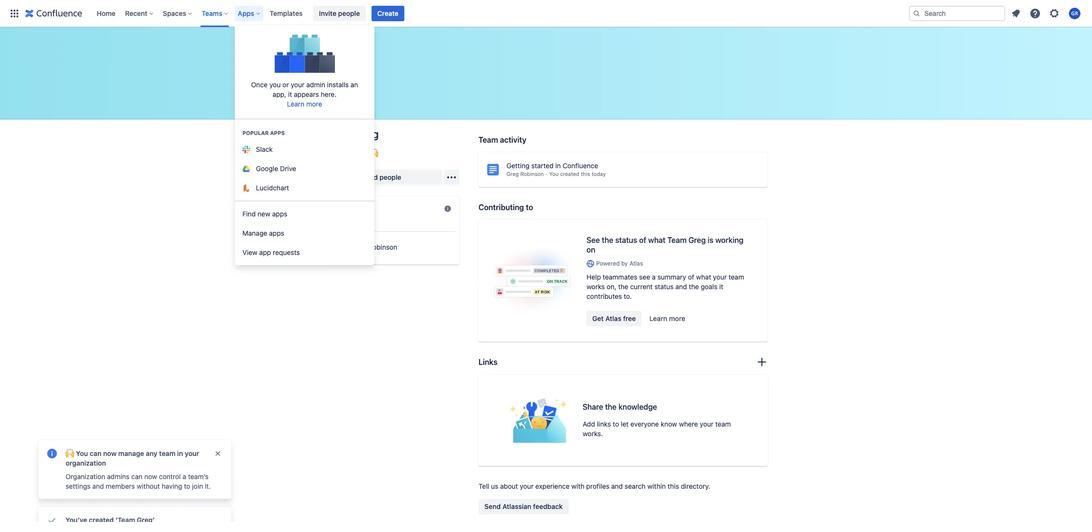 Task type: locate. For each thing, give the bounding box(es) containing it.
0 horizontal spatial what
[[648, 236, 666, 244]]

what up goals
[[696, 273, 711, 281]]

team inside help teammates see a summary of what your team works on, the current status and the goals it contributes to.
[[729, 273, 744, 281]]

2 horizontal spatial team
[[668, 236, 687, 244]]

view app requests
[[243, 248, 300, 256]]

0 horizontal spatial team
[[324, 127, 352, 141]]

your right where
[[700, 420, 714, 428]]

organization
[[66, 459, 106, 467]]

team inside see the status of what team greg is working on
[[668, 236, 687, 244]]

teams button
[[199, 6, 232, 21]]

it inside help teammates see a summary of what your team works on, the current status and the goals it contributes to.
[[720, 283, 724, 291]]

🙌
[[370, 149, 378, 157], [66, 449, 74, 458]]

get atlas free
[[593, 314, 636, 323]]

the right see
[[602, 236, 614, 244]]

now up the without
[[144, 472, 157, 481]]

your inside 🙌 you can now manage any team in your organization
[[185, 449, 199, 458]]

1 horizontal spatial add
[[583, 420, 595, 428]]

0 vertical spatial can
[[90, 449, 101, 458]]

organization admins can now control a team's settings and members without having to join it.
[[66, 472, 211, 490]]

people
[[338, 9, 360, 17], [380, 173, 401, 181]]

group
[[235, 119, 375, 201], [235, 201, 375, 265]]

what inside see the status of what team greg is working on
[[648, 236, 666, 244]]

1 horizontal spatial a
[[652, 273, 656, 281]]

1 horizontal spatial this
[[668, 482, 679, 490]]

0 horizontal spatial atlas
[[606, 314, 622, 323]]

learn right free
[[650, 314, 668, 323]]

1 horizontal spatial robinson
[[521, 171, 544, 177]]

1 vertical spatial 🙌
[[66, 449, 74, 458]]

greg robinson
[[507, 171, 544, 177], [351, 243, 397, 251]]

home
[[97, 9, 116, 17]]

us
[[491, 482, 498, 490]]

getting
[[507, 162, 530, 170]]

to left join at the bottom left
[[184, 482, 190, 490]]

this right within
[[668, 482, 679, 490]]

1 horizontal spatial what
[[696, 273, 711, 281]]

and left search
[[611, 482, 623, 490]]

1 vertical spatial it
[[720, 283, 724, 291]]

team up powered by atlas link
[[668, 236, 687, 244]]

1 vertical spatial to
[[613, 420, 619, 428]]

1 horizontal spatial more
[[669, 314, 686, 323]]

of inside see the status of what team greg is working on
[[639, 236, 647, 244]]

google
[[256, 164, 278, 173]]

🙌 right 'team!'
[[370, 149, 378, 157]]

settings
[[66, 482, 91, 490]]

0 vertical spatial add
[[365, 173, 378, 181]]

a inside help teammates see a summary of what your team works on, the current status and the goals it contributes to.
[[652, 273, 656, 281]]

0 horizontal spatial a
[[183, 472, 186, 481]]

0 vertical spatial of
[[639, 236, 647, 244]]

manage apps link
[[235, 224, 375, 243]]

apps button
[[235, 6, 264, 21]]

1 horizontal spatial you
[[549, 171, 559, 177]]

status inside see the status of what team greg is working on
[[615, 236, 637, 244]]

global element
[[6, 0, 907, 27]]

1 vertical spatial of
[[688, 273, 695, 281]]

you
[[549, 171, 559, 177], [76, 449, 88, 458]]

0 vertical spatial team
[[729, 273, 744, 281]]

1 horizontal spatial greg robinson
[[507, 171, 544, 177]]

of
[[639, 236, 647, 244], [688, 273, 695, 281]]

works.
[[583, 430, 603, 438]]

0 vertical spatial greg robinson
[[507, 171, 544, 177]]

it down or
[[288, 90, 292, 98]]

1 horizontal spatial can
[[131, 472, 143, 481]]

once you or your admin installs an app, it appears here. learn more
[[251, 81, 358, 108]]

a left team's
[[183, 472, 186, 481]]

team for help teammates see a summary of what your team works on, the current status and the goals it contributes to.
[[729, 273, 744, 281]]

your right or
[[291, 81, 305, 89]]

admins
[[107, 472, 130, 481]]

greg robinson link
[[328, 238, 456, 257]]

people inside button
[[338, 9, 360, 17]]

1 vertical spatial in
[[177, 449, 183, 458]]

add for add links to let everyone know where your team works.
[[583, 420, 595, 428]]

🙌 right info icon
[[66, 449, 74, 458]]

learn inside once you or your admin installs an app, it appears here. learn more
[[287, 100, 305, 108]]

status up by in the right of the page
[[615, 236, 637, 244]]

0 horizontal spatial of
[[639, 236, 647, 244]]

add inside add links to let everyone know where your team works.
[[583, 420, 595, 428]]

any
[[146, 449, 157, 458]]

2 horizontal spatial to
[[613, 420, 619, 428]]

0 horizontal spatial greg robinson
[[351, 243, 397, 251]]

it.
[[205, 482, 211, 490]]

invite
[[319, 9, 337, 17]]

contributing
[[479, 203, 524, 212]]

0 vertical spatial status
[[615, 236, 637, 244]]

1 horizontal spatial atlas
[[630, 260, 643, 267]]

success image
[[46, 514, 58, 522]]

0 horizontal spatial learn
[[287, 100, 305, 108]]

1 vertical spatial you
[[76, 449, 88, 458]]

status
[[615, 236, 637, 244], [655, 283, 674, 291]]

powered by atlas
[[596, 260, 643, 267]]

drive
[[280, 164, 296, 173]]

0 vertical spatial more
[[306, 100, 322, 108]]

0 horizontal spatial people
[[338, 9, 360, 17]]

and down organization
[[92, 482, 104, 490]]

apps
[[238, 9, 254, 17]]

googledriveapp logo image
[[243, 165, 250, 172]]

team right the any
[[159, 449, 176, 458]]

now inside 🙌 you can now manage any team in your organization
[[103, 449, 117, 458]]

0 vertical spatial in
[[556, 162, 561, 170]]

0 vertical spatial apps
[[270, 130, 285, 136]]

1 horizontal spatial in
[[556, 162, 561, 170]]

your up goals
[[713, 273, 727, 281]]

1 vertical spatial can
[[131, 472, 143, 481]]

team up gooooo
[[324, 127, 352, 141]]

team greg
[[324, 127, 379, 141]]

2 horizontal spatial and
[[676, 283, 687, 291]]

0 horizontal spatial more
[[306, 100, 322, 108]]

robinson
[[521, 171, 544, 177], [368, 243, 397, 251]]

apps up view app requests
[[269, 229, 284, 237]]

0 vertical spatial you
[[549, 171, 559, 177]]

0 horizontal spatial can
[[90, 449, 101, 458]]

2 vertical spatial apps
[[269, 229, 284, 237]]

get atlas free button
[[587, 311, 642, 326]]

0 vertical spatial what
[[648, 236, 666, 244]]

1 vertical spatial learn
[[650, 314, 668, 323]]

1 group from the top
[[235, 119, 375, 201]]

1 vertical spatial this
[[668, 482, 679, 490]]

your inside once you or your admin installs an app, it appears here. learn more
[[291, 81, 305, 89]]

1 horizontal spatial people
[[380, 173, 401, 181]]

your right about
[[520, 482, 534, 490]]

on,
[[607, 283, 617, 291]]

1 vertical spatial what
[[696, 273, 711, 281]]

1 vertical spatial now
[[144, 472, 157, 481]]

1 horizontal spatial to
[[526, 203, 533, 212]]

knowledge
[[619, 403, 657, 411]]

more inside button
[[669, 314, 686, 323]]

can inside 🙌 you can now manage any team in your organization
[[90, 449, 101, 458]]

more down help teammates see a summary of what your team works on, the current status and the goals it contributes to.
[[669, 314, 686, 323]]

can up organization
[[90, 449, 101, 458]]

add up works.
[[583, 420, 595, 428]]

now inside the organization admins can now control a team's settings and members without having to join it.
[[144, 472, 157, 481]]

with
[[572, 482, 585, 490]]

recent
[[125, 9, 147, 17]]

atlas inside button
[[606, 314, 622, 323]]

your inside add links to let everyone know where your team works.
[[700, 420, 714, 428]]

2 vertical spatial team
[[159, 449, 176, 458]]

having
[[162, 482, 182, 490]]

your
[[291, 81, 305, 89], [713, 273, 727, 281], [700, 420, 714, 428], [185, 449, 199, 458], [520, 482, 534, 490]]

banner
[[0, 0, 1092, 27]]

and down 'summary'
[[676, 283, 687, 291]]

0 vertical spatial learn
[[287, 100, 305, 108]]

0 vertical spatial it
[[288, 90, 292, 98]]

can for you
[[90, 449, 101, 458]]

0 horizontal spatial now
[[103, 449, 117, 458]]

appswitcher icon image
[[9, 7, 20, 19]]

in up created
[[556, 162, 561, 170]]

what
[[648, 236, 666, 244], [696, 273, 711, 281]]

you created this today
[[549, 171, 606, 177]]

invite people
[[319, 9, 360, 17]]

profiles
[[586, 482, 610, 490]]

apps right new
[[272, 210, 287, 218]]

to right contributing
[[526, 203, 533, 212]]

to inside the organization admins can now control a team's settings and members without having to join it.
[[184, 482, 190, 490]]

add inside button
[[365, 173, 378, 181]]

0 horizontal spatial to
[[184, 482, 190, 490]]

1 vertical spatial add
[[583, 420, 595, 428]]

0 vertical spatial robinson
[[521, 171, 544, 177]]

it right goals
[[720, 283, 724, 291]]

0 horizontal spatial you
[[76, 449, 88, 458]]

1 horizontal spatial of
[[688, 273, 695, 281]]

send atlassian feedback
[[485, 502, 563, 511]]

people for add people
[[380, 173, 401, 181]]

team left activity
[[479, 135, 498, 144]]

banner containing home
[[0, 0, 1092, 27]]

of up powered by atlas
[[639, 236, 647, 244]]

it
[[288, 90, 292, 98], [720, 283, 724, 291]]

help
[[587, 273, 601, 281]]

add down 'team!'
[[365, 173, 378, 181]]

slack
[[256, 145, 273, 153]]

0 horizontal spatial it
[[288, 90, 292, 98]]

to
[[526, 203, 533, 212], [613, 420, 619, 428], [184, 482, 190, 490]]

Search field
[[909, 6, 1006, 21]]

team
[[324, 127, 352, 141], [479, 135, 498, 144], [668, 236, 687, 244]]

your up team's
[[185, 449, 199, 458]]

team
[[729, 273, 744, 281], [716, 420, 731, 428], [159, 449, 176, 458]]

0 vertical spatial now
[[103, 449, 117, 458]]

0 horizontal spatial in
[[177, 449, 183, 458]]

of inside help teammates see a summary of what your team works on, the current status and the goals it contributes to.
[[688, 273, 695, 281]]

team inside add links to let everyone know where your team works.
[[716, 420, 731, 428]]

more down "appears"
[[306, 100, 322, 108]]

atlassian
[[503, 502, 531, 511]]

1 horizontal spatial learn
[[650, 314, 668, 323]]

learn down "appears"
[[287, 100, 305, 108]]

can up the without
[[131, 472, 143, 481]]

let
[[621, 420, 629, 428]]

1 horizontal spatial status
[[655, 283, 674, 291]]

0 horizontal spatial robinson
[[368, 243, 397, 251]]

0 vertical spatial people
[[338, 9, 360, 17]]

2 vertical spatial to
[[184, 482, 190, 490]]

1 vertical spatial robinson
[[368, 243, 397, 251]]

within
[[648, 482, 666, 490]]

learn inside button
[[650, 314, 668, 323]]

add link image
[[756, 356, 768, 368]]

1 vertical spatial atlas
[[606, 314, 622, 323]]

free
[[623, 314, 636, 323]]

apps up slack
[[270, 130, 285, 136]]

status down 'summary'
[[655, 283, 674, 291]]

the left goals
[[689, 283, 699, 291]]

you
[[270, 81, 281, 89]]

this down confluence
[[581, 171, 590, 177]]

your inside help teammates see a summary of what your team works on, the current status and the goals it contributes to.
[[713, 273, 727, 281]]

to left let
[[613, 420, 619, 428]]

people inside button
[[380, 173, 401, 181]]

1 vertical spatial team
[[716, 420, 731, 428]]

admin
[[306, 81, 325, 89]]

2 group from the top
[[235, 201, 375, 265]]

can inside the organization admins can now control a team's settings and members without having to join it.
[[131, 472, 143, 481]]

learn
[[287, 100, 305, 108], [650, 314, 668, 323]]

1 horizontal spatial it
[[720, 283, 724, 291]]

home link
[[94, 6, 118, 21]]

google drive link
[[235, 159, 375, 178]]

add for add people
[[365, 173, 378, 181]]

what up powered by atlas link
[[648, 236, 666, 244]]

in up control
[[177, 449, 183, 458]]

you up organization
[[76, 449, 88, 458]]

team down working
[[729, 273, 744, 281]]

send atlassian feedback button
[[479, 499, 569, 515]]

by
[[622, 260, 628, 267]]

1 horizontal spatial now
[[144, 472, 157, 481]]

learn more link
[[287, 100, 322, 108]]

1 vertical spatial more
[[669, 314, 686, 323]]

1 vertical spatial people
[[380, 173, 401, 181]]

atlas
[[630, 260, 643, 267], [606, 314, 622, 323]]

1 horizontal spatial 🙌
[[370, 149, 378, 157]]

1 vertical spatial status
[[655, 283, 674, 291]]

a
[[652, 273, 656, 281], [183, 472, 186, 481]]

0 horizontal spatial status
[[615, 236, 637, 244]]

🙌 you can now manage any team in your organization
[[66, 449, 199, 467]]

0 horizontal spatial and
[[92, 482, 104, 490]]

1 horizontal spatial team
[[479, 135, 498, 144]]

send
[[485, 502, 501, 511]]

team right where
[[716, 420, 731, 428]]

0 vertical spatial a
[[652, 273, 656, 281]]

a right "see"
[[652, 273, 656, 281]]

0 horizontal spatial add
[[365, 173, 378, 181]]

lucidchart link
[[235, 178, 375, 198]]

1 vertical spatial a
[[183, 472, 186, 481]]

teams
[[202, 9, 222, 17]]

now left manage
[[103, 449, 117, 458]]

you down getting started in confluence
[[549, 171, 559, 177]]

the
[[602, 236, 614, 244], [618, 283, 629, 291], [689, 283, 699, 291], [605, 403, 617, 411]]

confluence image
[[25, 7, 82, 19], [25, 7, 82, 19]]

atlas right by in the right of the page
[[630, 260, 643, 267]]

of right 'summary'
[[688, 273, 695, 281]]

activity
[[500, 135, 527, 144]]

actions image
[[446, 172, 458, 183]]

atlas right get
[[606, 314, 622, 323]]

0 vertical spatial this
[[581, 171, 590, 177]]

0 horizontal spatial 🙌
[[66, 449, 74, 458]]

the down teammates at the right bottom of the page
[[618, 283, 629, 291]]

about
[[500, 482, 518, 490]]



Task type: vqa. For each thing, say whether or not it's contained in the screenshot.
Redo ⌘⇧Z 'Icon'
no



Task type: describe. For each thing, give the bounding box(es) containing it.
spaces button
[[160, 6, 196, 21]]

google drive
[[256, 164, 296, 173]]

templates
[[270, 9, 303, 17]]

appears
[[294, 90, 319, 98]]

team's
[[188, 472, 209, 481]]

today
[[592, 171, 606, 177]]

directory.
[[681, 482, 711, 490]]

see the status of what team greg is working on
[[587, 236, 744, 254]]

people for invite people
[[338, 9, 360, 17]]

can for admins
[[131, 472, 143, 481]]

experience
[[536, 482, 570, 490]]

team inside 🙌 you can now manage any team in your organization
[[159, 449, 176, 458]]

lucidchart
[[256, 184, 289, 192]]

getting started in confluence
[[507, 162, 598, 170]]

add links to let everyone know where your team works.
[[583, 420, 731, 438]]

templates link
[[267, 6, 306, 21]]

in inside 🙌 you can now manage any team in your organization
[[177, 449, 183, 458]]

what inside help teammates see a summary of what your team works on, the current status and the goals it contributes to.
[[696, 273, 711, 281]]

recent button
[[122, 6, 157, 21]]

spaces
[[163, 9, 186, 17]]

greg inside see the status of what team greg is working on
[[689, 236, 706, 244]]

apps for manage apps
[[269, 229, 284, 237]]

working
[[716, 236, 744, 244]]

feedback
[[533, 502, 563, 511]]

everyone
[[631, 420, 659, 428]]

learn more
[[650, 314, 686, 323]]

dismiss image
[[214, 450, 222, 458]]

see
[[639, 273, 650, 281]]

help icon image
[[1030, 7, 1041, 19]]

1 horizontal spatial and
[[611, 482, 623, 490]]

info image
[[46, 448, 58, 459]]

tell
[[479, 482, 489, 490]]

settings icon image
[[1049, 7, 1061, 19]]

gooooo team! 🙌
[[324, 149, 378, 157]]

popular apps
[[243, 130, 285, 136]]

1 vertical spatial greg robinson
[[351, 243, 397, 251]]

and inside the organization admins can now control a team's settings and members without having to join it.
[[92, 482, 104, 490]]

teammates
[[603, 273, 638, 281]]

0 vertical spatial 🙌
[[370, 149, 378, 157]]

is
[[708, 236, 714, 244]]

and inside help teammates see a summary of what your team works on, the current status and the goals it contributes to.
[[676, 283, 687, 291]]

atlas image
[[587, 260, 594, 267]]

on
[[587, 245, 596, 254]]

team activity
[[479, 135, 527, 144]]

app
[[259, 248, 271, 256]]

contributing to
[[479, 203, 533, 212]]

contributes
[[587, 292, 622, 300]]

manage apps
[[243, 229, 284, 237]]

team!
[[351, 149, 368, 157]]

group containing find new apps
[[235, 201, 375, 265]]

invite people button
[[313, 6, 366, 21]]

slackforatlassianapp logo image
[[243, 146, 250, 153]]

your profile and preferences image
[[1069, 7, 1081, 19]]

powered
[[596, 260, 620, 267]]

to inside add links to let everyone know where your team works.
[[613, 420, 619, 428]]

share the knowledge
[[583, 403, 657, 411]]

app,
[[273, 90, 286, 98]]

🙌 inside 🙌 you can now manage any team in your organization
[[66, 449, 74, 458]]

a inside the organization admins can now control a team's settings and members without having to join it.
[[183, 472, 186, 481]]

lucidchartapp logo image
[[243, 184, 250, 192]]

you inside 🙌 you can now manage any team in your organization
[[76, 449, 88, 458]]

search image
[[913, 9, 921, 17]]

0 horizontal spatial this
[[581, 171, 590, 177]]

once
[[251, 81, 268, 89]]

more inside once you or your admin installs an app, it appears here. learn more
[[306, 100, 322, 108]]

get
[[593, 314, 604, 323]]

popular
[[243, 130, 269, 136]]

manage
[[118, 449, 144, 458]]

an
[[351, 81, 358, 89]]

now for manage
[[103, 449, 117, 458]]

here.
[[321, 90, 337, 98]]

search
[[625, 482, 646, 490]]

installs
[[327, 81, 349, 89]]

team for add links to let everyone know where your team works.
[[716, 420, 731, 428]]

links
[[479, 358, 498, 366]]

confluence
[[563, 162, 598, 170]]

new
[[258, 210, 270, 218]]

without
[[137, 482, 160, 490]]

create link
[[372, 6, 404, 21]]

powered by atlas link
[[587, 259, 753, 268]]

apps for popular apps
[[270, 130, 285, 136]]

view
[[243, 248, 258, 256]]

control
[[159, 472, 181, 481]]

summary
[[658, 273, 686, 281]]

where
[[679, 420, 698, 428]]

now for control
[[144, 472, 157, 481]]

1 vertical spatial apps
[[272, 210, 287, 218]]

group containing slack
[[235, 119, 375, 201]]

created
[[560, 171, 580, 177]]

team for team greg
[[324, 127, 352, 141]]

gooooo
[[324, 149, 349, 157]]

slack button
[[235, 140, 375, 159]]

add people
[[365, 173, 401, 181]]

notification icon image
[[1011, 7, 1022, 19]]

team for team activity
[[479, 135, 498, 144]]

it inside once you or your admin installs an app, it appears here. learn more
[[288, 90, 292, 98]]

manage
[[243, 229, 267, 237]]

members
[[106, 482, 135, 490]]

0 vertical spatial to
[[526, 203, 533, 212]]

share
[[583, 403, 603, 411]]

status inside help teammates see a summary of what your team works on, the current status and the goals it contributes to.
[[655, 283, 674, 291]]

0 vertical spatial atlas
[[630, 260, 643, 267]]

learn more button
[[644, 311, 691, 326]]

the inside see the status of what team greg is working on
[[602, 236, 614, 244]]

current
[[630, 283, 653, 291]]

help teammates see a summary of what your team works on, the current status and the goals it contributes to.
[[587, 273, 744, 300]]

requests
[[273, 248, 300, 256]]

find new apps
[[243, 210, 287, 218]]

the right share
[[605, 403, 617, 411]]

add people button
[[324, 170, 442, 185]]



